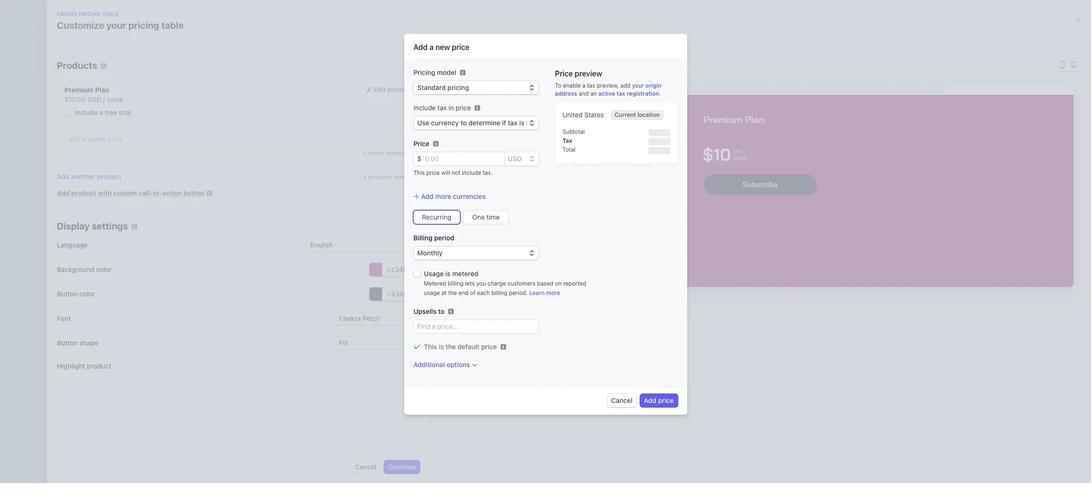 Task type: locate. For each thing, give the bounding box(es) containing it.
0 vertical spatial cancel button
[[608, 395, 637, 408]]

your up registration
[[633, 82, 644, 89]]

create for create pricing table customize your pricing table
[[57, 11, 77, 17]]

additional options button
[[414, 361, 478, 370]]

2 vertical spatial your
[[613, 232, 627, 240]]

tax up an
[[587, 82, 596, 89]]

1 vertical spatial billing
[[492, 290, 508, 297]]

price inside add price button
[[659, 397, 674, 405]]

1 vertical spatial this
[[424, 343, 437, 351]]

product down the another
[[71, 189, 96, 197]]

your
[[106, 20, 126, 31], [633, 82, 644, 89], [613, 232, 627, 240]]

1 horizontal spatial on
[[604, 232, 612, 240]]

0 vertical spatial button
[[57, 290, 78, 298]]

on right based
[[555, 281, 562, 288]]

to right upsells
[[439, 308, 445, 316]]

3 products remaining
[[363, 174, 420, 181]]

0 horizontal spatial billing
[[448, 281, 464, 288]]

usage
[[424, 290, 440, 297]]

metered
[[453, 270, 479, 278]]

and
[[579, 90, 589, 97]]

0 horizontal spatial price
[[414, 140, 430, 148]]

1 vertical spatial price
[[414, 140, 430, 148]]

add for add product with custom call-to-action button
[[57, 189, 70, 197]]

with
[[98, 189, 112, 197]]

the inside metered billing lets you charge customers based on reported usage at the end of each billing period.
[[449, 290, 457, 297]]

product down shape
[[87, 362, 112, 370]]

2 vertical spatial tax
[[438, 104, 447, 112]]

tax left in
[[438, 104, 447, 112]]

0 vertical spatial billing
[[448, 281, 464, 288]]

tax down "add"
[[617, 90, 626, 97]]

button left shape
[[57, 339, 78, 347]]

0 horizontal spatial your
[[106, 20, 126, 31]]

0 vertical spatial your
[[106, 20, 126, 31]]

will
[[442, 170, 450, 177]]

cancel left add price
[[612, 397, 633, 405]]

$ button
[[414, 153, 422, 166]]

0 horizontal spatial more
[[435, 193, 451, 201]]

0 horizontal spatial tax
[[438, 104, 447, 112]]

to
[[573, 232, 579, 240], [439, 308, 445, 316]]

more down based
[[547, 290, 561, 297]]

1 horizontal spatial to
[[573, 232, 579, 240]]

button
[[57, 290, 78, 298], [57, 339, 78, 347]]

1 vertical spatial remaining
[[394, 174, 420, 181]]

metered billing lets you charge customers based on reported usage at the end of each billing period.
[[424, 281, 587, 297]]

on inside metered billing lets you charge customers based on reported usage at the end of each billing period.
[[555, 281, 562, 288]]

remaining for 2 prices remaining
[[386, 150, 413, 157]]

origin address
[[555, 82, 662, 97]]

create up customize
[[57, 11, 77, 17]]

tax for preview,
[[587, 82, 596, 89]]

$
[[417, 155, 422, 163]]

more for learn
[[547, 290, 561, 297]]

you
[[477, 281, 486, 288]]

1 vertical spatial to
[[439, 308, 445, 316]]

your right customize
[[106, 20, 126, 31]]

active tax registration link
[[599, 90, 660, 97]]

your right embed
[[613, 232, 627, 240]]

button up font
[[57, 290, 78, 298]]

more up recurring
[[435, 193, 451, 201]]

0 horizontal spatial to
[[439, 308, 445, 316]]

create for create a pricing table
[[442, 217, 472, 228]]

0 vertical spatial tax
[[587, 82, 596, 89]]

create inside the create pricing table customize your pricing table
[[57, 11, 77, 17]]

remaining for 3 products remaining
[[394, 174, 420, 181]]

on right embed
[[604, 232, 612, 240]]

1 vertical spatial cancel button
[[352, 461, 381, 474]]

product right the "edit" at left top
[[388, 85, 413, 93]]

not
[[452, 170, 461, 177]]

0 vertical spatial color
[[96, 266, 112, 274]]

is for this
[[439, 343, 444, 351]]

color right background
[[96, 266, 112, 274]]

$10.00
[[64, 95, 86, 103]]

0 vertical spatial price
[[555, 70, 573, 78]]

docs
[[486, 241, 501, 249]]

tax
[[587, 82, 596, 89], [617, 90, 626, 97], [438, 104, 447, 112]]

enable
[[563, 82, 581, 89]]

remaining down $ button
[[394, 174, 420, 181]]

remaining left $ button
[[386, 150, 413, 157]]

2 button from the top
[[57, 339, 78, 347]]

create
[[57, 11, 77, 17], [442, 217, 472, 228], [442, 232, 462, 240], [455, 264, 476, 272]]

1 vertical spatial your
[[633, 82, 644, 89]]

a left free
[[99, 109, 103, 117]]

view docs link
[[469, 241, 509, 250]]

color for background color
[[96, 266, 112, 274]]

0 horizontal spatial cancel
[[355, 464, 377, 472]]

color
[[96, 266, 112, 274], [79, 290, 95, 298]]

include
[[462, 170, 481, 177]]

a for create a pricing table
[[474, 217, 479, 228]]

plan
[[95, 86, 109, 94]]

add another product
[[57, 173, 122, 181]]

include
[[414, 104, 436, 112], [75, 109, 98, 117]]

to left embed
[[573, 232, 579, 240]]

billing
[[448, 281, 464, 288], [492, 290, 508, 297]]

0 vertical spatial more
[[435, 193, 451, 201]]

a left new
[[430, 43, 434, 52]]

product for add
[[71, 189, 96, 197]]

add inside button
[[644, 397, 657, 405]]

2 horizontal spatial tax
[[617, 90, 626, 97]]

this for this price will not include tax.
[[414, 170, 425, 177]]

a up website.
[[464, 232, 468, 240]]

preview,
[[597, 82, 619, 89]]

call-
[[139, 189, 153, 197]]

0 vertical spatial this
[[414, 170, 425, 177]]

add more currencies
[[421, 193, 486, 201]]

1 vertical spatial tax
[[617, 90, 626, 97]]

recurring
[[422, 214, 452, 222]]

button
[[184, 189, 205, 197]]

1 horizontal spatial include
[[414, 104, 436, 112]]

the
[[449, 290, 457, 297], [446, 343, 456, 351]]

create up period
[[442, 217, 472, 228]]

color down background color
[[79, 290, 95, 298]]

1 vertical spatial color
[[79, 290, 95, 298]]

display settings
[[57, 221, 128, 232]]

cancel left continue
[[355, 464, 377, 472]]

more
[[435, 193, 451, 201], [547, 290, 561, 297]]

current location
[[615, 112, 660, 119]]

is up additional options
[[439, 343, 444, 351]]

create inside create a branded, responsive pricing table to embed on your website.
[[442, 232, 462, 240]]

1 horizontal spatial cancel
[[612, 397, 633, 405]]

1 vertical spatial is
[[439, 343, 444, 351]]

price for price preview
[[555, 70, 573, 78]]

1 horizontal spatial cancel button
[[608, 395, 637, 408]]

1 horizontal spatial your
[[613, 232, 627, 240]]

edit
[[374, 85, 386, 93]]

cancel button left continue button
[[352, 461, 381, 474]]

table inside create a branded, responsive pricing table to embed on your website.
[[556, 232, 571, 240]]

0 vertical spatial is
[[446, 270, 451, 278]]

/
[[103, 95, 105, 103]]

include left in
[[414, 104, 436, 112]]

create up lets
[[455, 264, 476, 272]]

0 horizontal spatial is
[[439, 343, 444, 351]]

1 button from the top
[[57, 290, 78, 298]]

active
[[599, 90, 616, 97]]

period
[[434, 234, 455, 242]]

table
[[102, 11, 119, 17], [161, 20, 184, 31], [514, 217, 537, 228], [556, 232, 571, 240], [501, 264, 517, 272]]

1 vertical spatial on
[[555, 281, 562, 288]]

create up website.
[[442, 232, 462, 240]]

a inside create a branded, responsive pricing table to embed on your website.
[[464, 232, 468, 240]]

preview
[[439, 60, 475, 71]]

product
[[388, 85, 413, 93], [97, 173, 122, 181], [71, 189, 96, 197], [87, 362, 112, 370]]

options
[[447, 361, 470, 369]]

billing down charge
[[492, 290, 508, 297]]

create pricing table link
[[442, 262, 532, 275]]

1 vertical spatial more
[[547, 290, 561, 297]]

view docs
[[469, 241, 501, 249]]

0 vertical spatial to
[[573, 232, 579, 240]]

in
[[449, 104, 454, 112]]

tax
[[563, 137, 573, 145]]

this down $ button
[[414, 170, 425, 177]]

0 horizontal spatial color
[[79, 290, 95, 298]]

include a free trial
[[75, 109, 131, 117]]

to inside create a branded, responsive pricing table to embed on your website.
[[573, 232, 579, 240]]

this up additional
[[424, 343, 437, 351]]

billing down usage is metered
[[448, 281, 464, 288]]

include for include tax in price
[[414, 104, 436, 112]]

premium plan $10.00 usd / week
[[64, 86, 123, 103]]

price up "$"
[[414, 140, 430, 148]]

your inside create a branded, responsive pricing table to embed on your website.
[[613, 232, 627, 240]]

cancel button left add price button
[[608, 395, 637, 408]]

include down usd
[[75, 109, 98, 117]]

0 vertical spatial cancel
[[612, 397, 633, 405]]

1 vertical spatial the
[[446, 343, 456, 351]]

add for add another product
[[57, 173, 69, 181]]

1 horizontal spatial tax
[[587, 82, 596, 89]]

one time
[[473, 214, 500, 222]]

0 vertical spatial on
[[604, 232, 612, 240]]

color for button color
[[79, 290, 95, 298]]

1 vertical spatial button
[[57, 339, 78, 347]]

is right usage
[[446, 270, 451, 278]]

customize
[[57, 20, 104, 31]]

1 horizontal spatial is
[[446, 270, 451, 278]]

price up 'to'
[[555, 70, 573, 78]]

0 vertical spatial the
[[449, 290, 457, 297]]

.
[[660, 90, 661, 97]]

0 horizontal spatial include
[[75, 109, 98, 117]]

this for this is the default price
[[424, 343, 437, 351]]

pricing inside create a branded, responsive pricing table to embed on your website.
[[533, 232, 554, 240]]

more inside button
[[435, 193, 451, 201]]

continue button
[[384, 461, 420, 474]]

the right at
[[449, 290, 457, 297]]

product up with
[[97, 173, 122, 181]]

0 horizontal spatial on
[[555, 281, 562, 288]]

additional
[[414, 361, 445, 369]]

0 vertical spatial remaining
[[386, 150, 413, 157]]

the left default
[[446, 343, 456, 351]]

highlight product
[[57, 362, 112, 370]]

add more currencies button
[[414, 192, 486, 202]]

upsells to
[[414, 308, 445, 316]]

to enable a tax preview, add your
[[555, 82, 646, 89]]

a up branded,
[[474, 217, 479, 228]]

info element
[[460, 70, 466, 76]]

billing period
[[414, 234, 455, 242]]

prices
[[368, 150, 385, 157]]

1 horizontal spatial more
[[547, 290, 561, 297]]

1 horizontal spatial price
[[555, 70, 573, 78]]

learn
[[530, 290, 545, 297]]

1 horizontal spatial color
[[96, 266, 112, 274]]



Task type: vqa. For each thing, say whether or not it's contained in the screenshot.
with
yes



Task type: describe. For each thing, give the bounding box(es) containing it.
add price
[[644, 397, 674, 405]]

embed
[[581, 232, 602, 240]]

button color
[[57, 290, 95, 298]]

customers
[[508, 281, 536, 288]]

united
[[563, 111, 583, 119]]

at
[[442, 290, 447, 297]]

button for button shape
[[57, 339, 78, 347]]

a up "and"
[[583, 82, 586, 89]]

include tax in price
[[414, 104, 471, 112]]

charge
[[488, 281, 506, 288]]

and an active tax registration .
[[578, 90, 661, 97]]

add for add price
[[644, 397, 657, 405]]

to-
[[153, 189, 162, 197]]

price for price
[[414, 140, 430, 148]]

week
[[107, 95, 123, 103]]

product for edit
[[388, 85, 413, 93]]

subtotal
[[563, 129, 585, 136]]

registration
[[627, 90, 660, 97]]

learn more
[[530, 290, 561, 297]]

add
[[621, 82, 631, 89]]

2
[[363, 150, 367, 157]]

1 horizontal spatial billing
[[492, 290, 508, 297]]

tax for registration
[[617, 90, 626, 97]]

0 horizontal spatial cancel button
[[352, 461, 381, 474]]

pricing model
[[414, 69, 456, 77]]

time
[[487, 214, 500, 222]]

background
[[57, 266, 94, 274]]

create a branded, responsive pricing table to embed on your website.
[[442, 232, 627, 249]]

end
[[459, 290, 469, 297]]

info image
[[460, 70, 466, 76]]

lets
[[465, 281, 475, 288]]

add product with custom call-to-action button
[[57, 189, 205, 197]]

custom
[[113, 189, 137, 197]]

an
[[591, 90, 597, 97]]

this is the default price
[[424, 343, 497, 351]]

language
[[57, 241, 88, 249]]

2 prices remaining
[[363, 150, 413, 157]]

edit product
[[374, 85, 413, 93]]

currencies
[[453, 193, 486, 201]]

based
[[537, 281, 554, 288]]

trial
[[119, 109, 131, 117]]

products
[[368, 174, 392, 181]]

include for include a free trial
[[75, 109, 98, 117]]

1 vertical spatial cancel
[[355, 464, 377, 472]]

add product with custom call-to-action button button
[[57, 189, 205, 197]]

font
[[57, 315, 71, 323]]

of
[[470, 290, 476, 297]]

shape
[[79, 339, 98, 347]]

edit product button
[[367, 85, 413, 95]]

premium
[[64, 86, 93, 94]]

period.
[[509, 290, 528, 297]]

each
[[477, 290, 490, 297]]

upsells
[[414, 308, 437, 316]]

add price button
[[641, 395, 678, 408]]

create pricing table customize your pricing table
[[57, 11, 184, 31]]

create for create pricing table
[[455, 264, 476, 272]]

reported
[[564, 281, 587, 288]]

is for usage
[[446, 270, 451, 278]]

display
[[57, 221, 90, 232]]

continue
[[388, 464, 416, 472]]

billing
[[414, 234, 433, 242]]

default
[[458, 343, 480, 351]]

price preview
[[555, 70, 603, 78]]

metered
[[424, 281, 446, 288]]

a for include a free trial
[[99, 109, 103, 117]]

create for create a branded, responsive pricing table to embed on your website.
[[442, 232, 462, 240]]

background color
[[57, 266, 112, 274]]

usage
[[424, 270, 444, 278]]

more for add
[[435, 193, 451, 201]]

preview
[[575, 70, 603, 78]]

origin
[[646, 82, 662, 89]]

united states
[[563, 111, 604, 119]]

products
[[57, 60, 97, 71]]

pricing
[[414, 69, 435, 77]]

button for button color
[[57, 290, 78, 298]]

2 horizontal spatial your
[[633, 82, 644, 89]]

add for add more currencies
[[421, 193, 434, 201]]

on inside create a branded, responsive pricing table to embed on your website.
[[604, 232, 612, 240]]

usd
[[88, 95, 101, 103]]

a for add a new price
[[430, 43, 434, 52]]

add a new price
[[414, 43, 470, 52]]

another
[[71, 173, 95, 181]]

total
[[563, 146, 576, 154]]

a for create a branded, responsive pricing table to embed on your website.
[[464, 232, 468, 240]]

Find a price... text field
[[414, 321, 538, 334]]

0.00 text field
[[422, 153, 504, 166]]

current
[[615, 112, 636, 119]]

3
[[363, 174, 367, 181]]

product for highlight
[[87, 362, 112, 370]]

your inside the create pricing table customize your pricing table
[[106, 20, 126, 31]]

to
[[555, 82, 562, 89]]

add for add a new price
[[414, 43, 428, 52]]

responsive
[[499, 232, 532, 240]]

highlight
[[57, 362, 85, 370]]

tax.
[[483, 170, 493, 177]]



